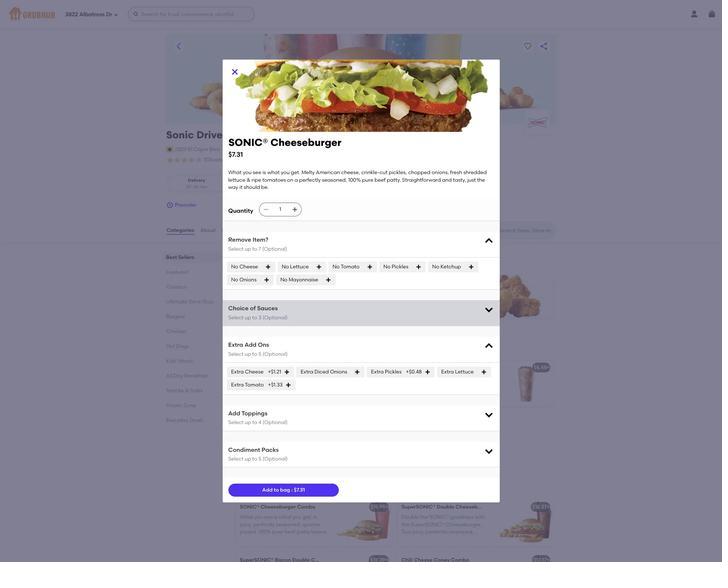 Task type: describe. For each thing, give the bounding box(es) containing it.
extra for tomato
[[231, 382, 244, 388]]

jumbo popcorn chicken® button
[[397, 275, 554, 318]]

everyday deals
[[166, 417, 204, 423]]

cheeseburger down the add to bag : $7.31
[[261, 504, 296, 510]]

cheeseburger up melty
[[271, 136, 342, 148]]

$5.48 for vanilla trick or treat blast
[[372, 364, 386, 370]]

ripe
[[252, 177, 261, 183]]

up for add
[[245, 419, 251, 426]]

svg image right +$1.21
[[284, 369, 290, 375]]

+ for supersonic® double cheeseburger combo
[[547, 504, 550, 510]]

cheeseburger up sauces
[[262, 295, 297, 301]]

sonic® cheeseburger combo image
[[338, 499, 392, 546]]

be.
[[261, 184, 269, 190]]

snacks
[[166, 388, 184, 394]]

2 vertical spatial sonic®
[[240, 504, 260, 510]]

it
[[240, 184, 243, 190]]

reviews
[[222, 227, 242, 233]]

pickles for no pickles
[[392, 264, 409, 270]]

pickle
[[259, 435, 273, 441]]

1 vanilla trick or treat blast from the top
[[240, 364, 305, 370]]

2 you from the left
[[281, 170, 290, 176]]

2829
[[175, 146, 187, 152]]

no for no tomato
[[333, 264, 340, 270]]

0 vertical spatial sonic® cheeseburger $7.31
[[228, 136, 342, 159]]

vanilla trick or treat blast image
[[338, 360, 392, 407]]

breakfast
[[185, 373, 208, 379]]

$5.48 for chocolate trick or treat blast
[[534, 364, 547, 370]]

(optional) for item?
[[262, 246, 287, 252]]

tomato for no tomato
[[341, 264, 360, 270]]

no cheese
[[231, 264, 258, 270]]

add inside extra add ons select up to 5 (optional)
[[245, 341, 257, 348]]

just
[[468, 177, 476, 183]]

ratings
[[214, 157, 231, 163]]

day
[[174, 373, 183, 379]]

about button
[[200, 217, 216, 243]]

extra for diced
[[301, 369, 314, 375]]

featured tab
[[166, 268, 217, 276]]

no for no onions
[[231, 277, 238, 283]]

4
[[259, 419, 262, 426]]

1174 ratings
[[204, 157, 231, 163]]

what you see is what you get. melty american cheese, crinkle-cut pickles, chopped onions, fresh shredded lettuce & ripe tomatoes on a perfectly seasoned, 100% pure beef patty. straightforward and tasty, just the way it should be.
[[228, 170, 488, 190]]

+ for sonic® cheeseburger combo
[[386, 504, 389, 510]]

reviews button
[[222, 217, 242, 243]]

sellers for best sellers
[[178, 254, 195, 260]]

up for remove
[[245, 246, 251, 252]]

sonic
[[166, 129, 194, 141]]

min inside pickup 2.0 mi • 10–20 min
[[271, 184, 279, 189]]

1 chocolate trick or treat blast from the top
[[402, 364, 476, 370]]

cheeseburger right double at bottom
[[456, 504, 491, 510]]

option group containing delivery 25–40 min
[[166, 175, 290, 193]]

+$1.21
[[268, 369, 281, 375]]

bag
[[280, 487, 290, 493]]

up inside choice of sauces select up to 3 (optional)
[[245, 314, 251, 321]]

combos for combos
[[166, 284, 187, 290]]

preorder button
[[166, 199, 197, 212]]

dogs
[[176, 343, 189, 349]]

Search Sonic Drive-In search field
[[499, 227, 554, 234]]

no for no mayonnaise
[[281, 277, 288, 283]]

what
[[268, 170, 280, 176]]

add for add to bag
[[262, 487, 273, 493]]

item?
[[253, 236, 269, 243]]

1 vertical spatial sonic®
[[241, 295, 261, 301]]

no for no cheese
[[231, 264, 238, 270]]

hot dogs tab
[[166, 342, 217, 350]]

to left bag
[[274, 487, 279, 493]]

to inside choice of sauces select up to 3 (optional)
[[252, 314, 258, 321]]

featured inside the featured featured
[[234, 345, 253, 350]]

beef
[[375, 177, 386, 183]]

american
[[316, 170, 340, 176]]

$18.27 +
[[533, 504, 550, 510]]

supersonic®
[[402, 504, 436, 510]]

categories button
[[166, 217, 195, 243]]

to inside the "condiment packs select up to 5 (optional)"
[[252, 456, 258, 462]]

supersonic® double cheeseburger combo
[[402, 504, 511, 510]]

crinkle-
[[362, 170, 380, 176]]

2 combo from the left
[[493, 504, 511, 510]]

switch location
[[224, 146, 261, 152]]

remove item? select up to 7 (optional)
[[228, 236, 287, 252]]

no lettuce
[[282, 264, 309, 270]]

(optional) inside choice of sauces select up to 3 (optional)
[[263, 314, 288, 321]]

min inside delivery 25–40 min
[[200, 184, 208, 189]]

5 inside the "condiment packs select up to 5 (optional)"
[[259, 456, 262, 462]]

a inside the "dill pickles cut in a fry shape and fried to pickle perfection!"
[[281, 428, 285, 434]]

chocolate trick or treat blast image
[[499, 360, 554, 407]]

get.
[[291, 170, 301, 176]]

+ for vanilla trick or treat blast
[[386, 364, 389, 370]]

no for no lettuce
[[282, 264, 289, 270]]

combos combos
[[234, 475, 266, 490]]

chili cheese coney combo image
[[499, 552, 554, 562]]

(optional) for packs
[[263, 456, 288, 462]]

drink
[[189, 299, 201, 305]]

all day breakfast
[[166, 373, 208, 379]]

2829 el cajon blvd button
[[175, 145, 220, 154]]

0 vertical spatial $7.31
[[228, 150, 243, 159]]

select inside choice of sauces select up to 3 (optional)
[[228, 314, 244, 321]]

quantity
[[228, 207, 253, 214]]

sellers for best sellers most ordered on grubhub
[[253, 252, 278, 262]]

cheese for select
[[240, 264, 258, 270]]

1 you from the left
[[243, 170, 252, 176]]

sides
[[190, 388, 203, 394]]

select for add
[[228, 419, 244, 426]]

ordered
[[247, 263, 267, 269]]

remove
[[228, 236, 251, 243]]

chicken
[[166, 328, 186, 334]]

10–20
[[258, 184, 270, 189]]

mayonnaise
[[289, 277, 319, 283]]

shape
[[293, 428, 309, 434]]

chopped
[[409, 170, 431, 176]]

categories
[[167, 227, 194, 233]]

3822 albatross dr
[[65, 11, 112, 18]]

7
[[259, 246, 261, 252]]

sonic® cheeseburger combo
[[240, 504, 316, 510]]

what
[[228, 170, 242, 176]]

popcorn
[[422, 295, 443, 301]]

dr
[[106, 11, 112, 18]]

pickle fries image
[[338, 413, 392, 460]]

combos tab
[[166, 283, 217, 291]]

chicken tab
[[166, 328, 217, 335]]

svg image right ketchup
[[469, 264, 474, 270]]

1 vertical spatial sonic® cheeseburger $7.31
[[241, 295, 297, 309]]

100%
[[349, 177, 361, 183]]

diced
[[315, 369, 329, 375]]

pickle fries
[[240, 417, 268, 424]]

pickle
[[240, 417, 255, 424]]

extra tomato
[[231, 382, 264, 388]]

no mayonnaise
[[281, 277, 319, 283]]

melty
[[302, 170, 315, 176]]

1 vertical spatial $7.31
[[241, 303, 252, 309]]

select for condiment
[[228, 456, 244, 462]]

ultimate
[[166, 299, 188, 305]]

76
[[235, 157, 241, 163]]

to inside remove item? select up to 7 (optional)
[[252, 246, 258, 252]]

delivery
[[188, 178, 205, 183]]

save this restaurant button
[[522, 40, 535, 53]]

pickup
[[252, 178, 267, 183]]

all
[[166, 373, 172, 379]]

shredded
[[464, 170, 487, 176]]

svg image right +$1.33
[[286, 382, 292, 388]]

extra lettuce
[[442, 369, 474, 375]]

lettuce for extra lettuce
[[456, 369, 474, 375]]

1 horizontal spatial onions
[[330, 369, 348, 375]]

2.0
[[241, 184, 247, 189]]

search icon image
[[488, 226, 496, 235]]

& inside tab
[[185, 388, 189, 394]]

$15.95
[[371, 504, 386, 510]]

no for no pickles
[[384, 264, 391, 270]]

no pickles
[[384, 264, 409, 270]]

+ for chocolate trick or treat blast
[[547, 364, 550, 370]]

best sellers tab
[[166, 254, 217, 261]]

ons
[[258, 341, 269, 348]]

on inside what you see is what you get. melty american cheese, crinkle-cut pickles, chopped onions, fresh shredded lettuce & ripe tomatoes on a perfectly seasoned, 100% pure beef patty. straightforward and tasty, just the way it should be.
[[287, 177, 294, 183]]

tomato for extra tomato
[[245, 382, 264, 388]]

extra for pickles
[[371, 369, 384, 375]]

cut inside the "dill pickles cut in a fry shape and fried to pickle perfection!"
[[267, 428, 275, 434]]

svg image inside main navigation navigation
[[133, 11, 139, 17]]

3822
[[65, 11, 78, 18]]



Task type: vqa. For each thing, say whether or not it's contained in the screenshot.


Task type: locate. For each thing, give the bounding box(es) containing it.
0 horizontal spatial a
[[281, 428, 285, 434]]

0 vertical spatial on
[[287, 177, 294, 183]]

up left "7"
[[245, 246, 251, 252]]

fresh
[[451, 170, 463, 176]]

to inside extra add ons select up to 5 (optional)
[[252, 351, 258, 357]]

1 horizontal spatial you
[[281, 170, 290, 176]]

select down remove
[[228, 246, 244, 252]]

to left 3
[[252, 314, 258, 321]]

sellers
[[253, 252, 278, 262], [178, 254, 195, 260]]

0 vertical spatial and
[[442, 177, 452, 183]]

(optional) inside extra add ons select up to 5 (optional)
[[263, 351, 288, 357]]

select inside extra add ons select up to 5 (optional)
[[228, 351, 244, 357]]

zone
[[184, 402, 196, 409]]

1 horizontal spatial lettuce
[[456, 369, 474, 375]]

1 select from the top
[[228, 246, 244, 252]]

see
[[253, 170, 262, 176]]

1 5 from the top
[[259, 351, 262, 357]]

onions down no cheese
[[240, 277, 257, 283]]

pickles
[[392, 264, 409, 270], [385, 369, 402, 375]]

frozen
[[166, 402, 182, 409]]

extra diced onions
[[301, 369, 348, 375]]

1 horizontal spatial combo
[[493, 504, 511, 510]]

sellers down "7"
[[253, 252, 278, 262]]

1 min from the left
[[200, 184, 208, 189]]

1 vertical spatial chocolate
[[402, 375, 428, 381]]

choice of sauces select up to 3 (optional)
[[228, 305, 288, 321]]

2 5 from the top
[[259, 456, 262, 462]]

extra pickles
[[371, 369, 402, 375]]

1 vertical spatial add
[[228, 410, 240, 417]]

on down "get."
[[287, 177, 294, 183]]

up inside remove item? select up to 7 (optional)
[[245, 246, 251, 252]]

2 min from the left
[[271, 184, 279, 189]]

condiment
[[228, 446, 260, 453]]

up up dill
[[245, 419, 251, 426]]

no for no ketchup
[[433, 264, 440, 270]]

featured
[[166, 269, 189, 275], [234, 335, 269, 344], [234, 345, 253, 350]]

a right the in
[[281, 428, 285, 434]]

1 $5.48 + from the left
[[372, 364, 389, 370]]

cut inside what you see is what you get. melty american cheese, crinkle-cut pickles, chopped onions, fresh shredded lettuce & ripe tomatoes on a perfectly seasoned, 100% pure beef patty. straightforward and tasty, just the way it should be.
[[380, 170, 388, 176]]

1 horizontal spatial a
[[295, 177, 298, 183]]

3 up from the top
[[245, 351, 251, 357]]

2 vanilla trick or treat blast from the top
[[240, 375, 304, 381]]

+
[[386, 364, 389, 370], [547, 364, 550, 370], [386, 504, 389, 510], [547, 504, 550, 510]]

$18.27
[[533, 504, 547, 510]]

2 horizontal spatial add
[[262, 487, 273, 493]]

add up 'pickle'
[[228, 410, 240, 417]]

1 vertical spatial onions
[[330, 369, 348, 375]]

featured for featured featured
[[234, 335, 269, 344]]

1 vertical spatial &
[[185, 388, 189, 394]]

you
[[243, 170, 252, 176], [281, 170, 290, 176]]

0 horizontal spatial onions
[[240, 277, 257, 283]]

1 vertical spatial tomato
[[245, 382, 264, 388]]

& left the sides
[[185, 388, 189, 394]]

& up mi at the left top
[[247, 177, 251, 183]]

(optional) up the in
[[263, 419, 288, 426]]

0 vertical spatial a
[[295, 177, 298, 183]]

select
[[228, 246, 244, 252], [228, 314, 244, 321], [228, 351, 244, 357], [228, 419, 244, 426], [228, 456, 244, 462]]

+$1.33
[[268, 382, 283, 388]]

caret left icon image
[[174, 42, 183, 51]]

0 vertical spatial add
[[245, 341, 257, 348]]

up down the featured featured
[[245, 351, 251, 357]]

up for condiment
[[245, 456, 251, 462]]

1 horizontal spatial best
[[234, 252, 251, 262]]

featured down 3
[[234, 335, 269, 344]]

up inside extra add ons select up to 5 (optional)
[[245, 351, 251, 357]]

1 horizontal spatial add
[[245, 341, 257, 348]]

0 horizontal spatial $5.48 +
[[372, 364, 389, 370]]

$15.95 +
[[371, 504, 389, 510]]

0 horizontal spatial min
[[200, 184, 208, 189]]

no tomato
[[333, 264, 360, 270]]

vanilla trick or treat blast
[[240, 364, 305, 370], [240, 375, 304, 381]]

1 vertical spatial a
[[281, 428, 285, 434]]

(optional) down packs
[[263, 456, 288, 462]]

select down the featured featured
[[228, 351, 244, 357]]

pickup 2.0 mi • 10–20 min
[[241, 178, 279, 189]]

add for add toppings
[[228, 410, 240, 417]]

lettuce for no lettuce
[[290, 264, 309, 270]]

add toppings select up to 4 (optional)
[[228, 410, 288, 426]]

0 vertical spatial featured
[[166, 269, 189, 275]]

1 vertical spatial 5
[[259, 456, 262, 462]]

0 vertical spatial vanilla
[[240, 364, 257, 370]]

cheese
[[240, 264, 258, 270], [245, 369, 264, 375]]

tomatoes
[[263, 177, 286, 183]]

cheeseburger
[[271, 136, 342, 148], [262, 295, 297, 301], [261, 504, 296, 510], [456, 504, 491, 510]]

best for best sellers most ordered on grubhub
[[234, 252, 251, 262]]

pickles up jumbo
[[392, 264, 409, 270]]

supersonic® bacon double cheeseburger combo image
[[338, 552, 392, 562]]

chicken®
[[444, 295, 467, 301]]

1 vertical spatial vanilla
[[240, 375, 256, 381]]

min down tomatoes
[[271, 184, 279, 189]]

1 horizontal spatial $5.48
[[534, 364, 547, 370]]

frozen zone tab
[[166, 402, 217, 409]]

add left ons
[[245, 341, 257, 348]]

0 horizontal spatial on
[[268, 263, 274, 269]]

(optional) down ons
[[263, 351, 288, 357]]

best sellers
[[166, 254, 195, 260]]

burgers tab
[[166, 313, 217, 320]]

pure
[[362, 177, 374, 183]]

the
[[478, 177, 486, 183]]

1 vertical spatial pickles
[[385, 369, 402, 375]]

on right ordered
[[268, 263, 274, 269]]

stop
[[203, 299, 214, 305]]

min down the delivery
[[200, 184, 208, 189]]

0 vertical spatial tomato
[[341, 264, 360, 270]]

ultimate drink stop tab
[[166, 298, 217, 306]]

up inside the "condiment packs select up to 5 (optional)"
[[245, 456, 251, 462]]

2 chocolate from the top
[[402, 375, 428, 381]]

trick
[[258, 364, 270, 370], [429, 364, 441, 370], [258, 375, 269, 381], [429, 375, 440, 381]]

(optional) for toppings
[[263, 419, 288, 426]]

Input item quantity number field
[[273, 203, 288, 216]]

best for best sellers
[[166, 254, 177, 260]]

frozen zone
[[166, 402, 196, 409]]

1 horizontal spatial and
[[442, 177, 452, 183]]

1 horizontal spatial $5.48 +
[[534, 364, 550, 370]]

1 combo from the left
[[297, 504, 316, 510]]

sonic® cheeseburger $7.31 up 3
[[241, 295, 297, 309]]

cheese,
[[342, 170, 360, 176]]

double
[[437, 504, 455, 510]]

cajon
[[194, 146, 208, 152]]

onions right "diced"
[[330, 369, 348, 375]]

1 $5.48 from the left
[[372, 364, 386, 370]]

supersonic® double cheeseburger combo image
[[499, 499, 554, 546]]

&
[[247, 177, 251, 183], [185, 388, 189, 394]]

svg image right +$0.48
[[425, 369, 431, 375]]

0 horizontal spatial combo
[[297, 504, 316, 510]]

1 vertical spatial vanilla trick or treat blast
[[240, 375, 304, 381]]

all day breakfast tab
[[166, 372, 217, 380]]

perfectly
[[299, 177, 321, 183]]

tomato
[[341, 264, 360, 270], [245, 382, 264, 388]]

extra for lettuce
[[442, 369, 454, 375]]

4 select from the top
[[228, 419, 244, 426]]

2 vertical spatial featured
[[234, 345, 253, 350]]

combos inside the combos combos
[[234, 485, 252, 490]]

+$0.48
[[406, 369, 422, 375]]

5 down condiment
[[259, 456, 262, 462]]

select down condiment
[[228, 456, 244, 462]]

(optional) inside add toppings select up to 4 (optional)
[[263, 419, 288, 426]]

best inside tab
[[166, 254, 177, 260]]

0 horizontal spatial and
[[310, 428, 320, 434]]

0 horizontal spatial lettuce
[[290, 264, 309, 270]]

sonic® cheeseburger $7.31 up "get."
[[228, 136, 342, 159]]

to down condiment
[[252, 456, 258, 462]]

$5.48 + for chocolate trick or treat blast
[[534, 364, 550, 370]]

sellers up featured tab
[[178, 254, 195, 260]]

of
[[250, 305, 256, 312]]

blvd
[[210, 146, 220, 152]]

jumbo
[[403, 295, 420, 301]]

and right shape
[[310, 428, 320, 434]]

no onions
[[231, 277, 257, 283]]

select down choice
[[228, 314, 244, 321]]

1 horizontal spatial cut
[[380, 170, 388, 176]]

star icon image
[[166, 156, 174, 164], [174, 156, 181, 164], [181, 156, 188, 164], [188, 156, 195, 164], [188, 156, 195, 164], [195, 156, 202, 164]]

best
[[234, 252, 251, 262], [166, 254, 177, 260]]

1 vertical spatial and
[[310, 428, 320, 434]]

0 vertical spatial &
[[247, 177, 251, 183]]

extra inside extra add ons select up to 5 (optional)
[[228, 341, 243, 348]]

svg image right no pickles
[[416, 264, 422, 270]]

add to bag : $7.31
[[262, 487, 305, 493]]

2 chocolate trick or treat blast from the top
[[402, 375, 475, 381]]

1 vertical spatial lettuce
[[456, 369, 474, 375]]

3 select from the top
[[228, 351, 244, 357]]

mi
[[248, 184, 254, 189]]

drive-
[[197, 129, 227, 141]]

featured down "best sellers"
[[166, 269, 189, 275]]

1 vertical spatial cheese
[[245, 369, 264, 375]]

svg image
[[708, 10, 717, 18], [114, 12, 118, 17], [231, 67, 239, 76], [166, 202, 174, 209], [263, 207, 269, 212], [484, 236, 494, 246], [316, 264, 322, 270], [367, 264, 373, 270], [264, 277, 270, 283], [326, 277, 332, 283], [484, 305, 494, 315], [484, 341, 494, 351], [481, 369, 487, 375], [484, 410, 494, 420], [484, 446, 494, 456]]

fries
[[256, 417, 268, 424]]

select inside remove item? select up to 7 (optional)
[[228, 246, 244, 252]]

cheese for ons
[[245, 369, 264, 375]]

featured inside featured tab
[[166, 269, 189, 275]]

svg image
[[133, 11, 139, 17], [292, 207, 298, 212], [265, 264, 271, 270], [416, 264, 422, 270], [469, 264, 474, 270], [284, 369, 290, 375], [355, 369, 361, 375], [425, 369, 431, 375], [286, 382, 292, 388]]

snacks & sides
[[166, 388, 203, 394]]

0 horizontal spatial cut
[[267, 428, 275, 434]]

svg image right dr
[[133, 11, 139, 17]]

select up dill
[[228, 419, 244, 426]]

2 vertical spatial add
[[262, 487, 273, 493]]

share icon image
[[540, 42, 548, 51]]

you left see
[[243, 170, 252, 176]]

0 vertical spatial 5
[[259, 351, 262, 357]]

2 select from the top
[[228, 314, 244, 321]]

2 vertical spatial combos
[[234, 485, 252, 490]]

jumbo popcorn chicken®
[[403, 295, 467, 301]]

add left bag
[[262, 487, 273, 493]]

(optional) inside remove item? select up to 7 (optional)
[[262, 246, 287, 252]]

(optional) inside the "condiment packs select up to 5 (optional)"
[[263, 456, 288, 462]]

5 up from the top
[[245, 456, 251, 462]]

1 horizontal spatial min
[[271, 184, 279, 189]]

to down the featured featured
[[252, 351, 258, 357]]

toppings
[[242, 410, 268, 417]]

pickles for extra pickles
[[385, 369, 402, 375]]

cheese up no onions
[[240, 264, 258, 270]]

extra for add
[[228, 341, 243, 348]]

and inside the "dill pickles cut in a fry shape and fried to pickle perfection!"
[[310, 428, 320, 434]]

up
[[245, 246, 251, 252], [245, 314, 251, 321], [245, 351, 251, 357], [245, 419, 251, 426], [245, 456, 251, 462]]

0 vertical spatial chocolate trick or treat blast
[[402, 364, 476, 370]]

1 vanilla from the top
[[240, 364, 257, 370]]

0 vertical spatial onions
[[240, 277, 257, 283]]

best up featured tab
[[166, 254, 177, 260]]

pickles left +$0.48
[[385, 369, 402, 375]]

svg image left extra pickles
[[355, 369, 361, 375]]

to down the pickles in the left of the page
[[252, 435, 257, 441]]

1 horizontal spatial tomato
[[341, 264, 360, 270]]

5 inside extra add ons select up to 5 (optional)
[[259, 351, 262, 357]]

2 vanilla from the top
[[240, 375, 256, 381]]

and inside what you see is what you get. melty american cheese, crinkle-cut pickles, chopped onions, fresh shredded lettuce & ripe tomatoes on a perfectly seasoned, 100% pure beef patty. straightforward and tasty, just the way it should be.
[[442, 177, 452, 183]]

0 vertical spatial combos
[[166, 284, 187, 290]]

to inside the "dill pickles cut in a fry shape and fried to pickle perfection!"
[[252, 435, 257, 441]]

ketchup
[[441, 264, 461, 270]]

best inside best sellers most ordered on grubhub
[[234, 252, 251, 262]]

select inside add toppings select up to 4 (optional)
[[228, 419, 244, 426]]

1 horizontal spatial &
[[247, 177, 251, 183]]

featured left ons
[[234, 345, 253, 350]]

:
[[292, 487, 293, 493]]

perfection!
[[274, 435, 301, 441]]

1 chocolate from the top
[[402, 364, 428, 370]]

5 select from the top
[[228, 456, 244, 462]]

0 vertical spatial sonic®
[[228, 136, 268, 148]]

1 vertical spatial combos
[[234, 475, 266, 484]]

fried
[[240, 435, 251, 441]]

1 vertical spatial on
[[268, 263, 274, 269]]

extra for cheese
[[231, 369, 244, 375]]

preorder
[[175, 202, 197, 208]]

featured for featured
[[166, 269, 189, 275]]

(optional) down sauces
[[263, 314, 288, 321]]

sellers inside best sellers most ordered on grubhub
[[253, 252, 278, 262]]

meals
[[179, 358, 193, 364]]

0 horizontal spatial tomato
[[245, 382, 264, 388]]

extra
[[228, 341, 243, 348], [231, 369, 244, 375], [301, 369, 314, 375], [371, 369, 384, 375], [442, 369, 454, 375], [231, 382, 244, 388]]

everyday deals tab
[[166, 416, 217, 424]]

1 vertical spatial chocolate trick or treat blast
[[402, 375, 475, 381]]

sellers inside tab
[[178, 254, 195, 260]]

onions,
[[432, 170, 449, 176]]

0 vertical spatial lettuce
[[290, 264, 309, 270]]

combos inside combos tab
[[166, 284, 187, 290]]

kids' meals tab
[[166, 357, 217, 365]]

1 horizontal spatial sellers
[[253, 252, 278, 262]]

combos
[[166, 284, 187, 290], [234, 475, 266, 484], [234, 485, 252, 490]]

2 $5.48 from the left
[[534, 364, 547, 370]]

best sellers most ordered on grubhub
[[234, 252, 297, 269]]

svg image inside preorder button
[[166, 202, 174, 209]]

0 vertical spatial cheese
[[240, 264, 258, 270]]

sonic drive-in logo image
[[525, 110, 551, 135]]

in
[[276, 428, 280, 434]]

up inside add toppings select up to 4 (optional)
[[245, 419, 251, 426]]

patty.
[[387, 177, 401, 183]]

dill
[[240, 428, 247, 434]]

0 horizontal spatial you
[[243, 170, 252, 176]]

0 vertical spatial cut
[[380, 170, 388, 176]]

you left "get."
[[281, 170, 290, 176]]

2 $5.48 + from the left
[[534, 364, 550, 370]]

& inside what you see is what you get. melty american cheese, crinkle-cut pickles, chopped onions, fresh shredded lettuce & ripe tomatoes on a perfectly seasoned, 100% pure beef patty. straightforward and tasty, just the way it should be.
[[247, 177, 251, 183]]

0 horizontal spatial &
[[185, 388, 189, 394]]

cheese up extra tomato
[[245, 369, 264, 375]]

select for remove
[[228, 246, 244, 252]]

2 vertical spatial $7.31
[[294, 487, 305, 493]]

up down condiment
[[245, 456, 251, 462]]

option group
[[166, 175, 290, 193]]

combos for combos combos
[[234, 475, 266, 484]]

on inside best sellers most ordered on grubhub
[[268, 263, 274, 269]]

5
[[259, 351, 262, 357], [259, 456, 262, 462]]

0 horizontal spatial sellers
[[178, 254, 195, 260]]

sauces
[[257, 305, 278, 312]]

snacks & sides tab
[[166, 387, 217, 394]]

cut up beef
[[380, 170, 388, 176]]

2 up from the top
[[245, 314, 251, 321]]

0 vertical spatial vanilla trick or treat blast
[[240, 364, 305, 370]]

svg image right the input item quantity number field at top left
[[292, 207, 298, 212]]

1 vertical spatial featured
[[234, 335, 269, 344]]

svg image left grubhub
[[265, 264, 271, 270]]

a down "get."
[[295, 177, 298, 183]]

select inside the "condiment packs select up to 5 (optional)"
[[228, 456, 244, 462]]

0 horizontal spatial add
[[228, 410, 240, 417]]

a inside what you see is what you get. melty american cheese, crinkle-cut pickles, chopped onions, fresh shredded lettuce & ripe tomatoes on a perfectly seasoned, 100% pure beef patty. straightforward and tasty, just the way it should be.
[[295, 177, 298, 183]]

0 vertical spatial chocolate
[[402, 364, 428, 370]]

1174
[[204, 157, 213, 163]]

lettuce
[[228, 177, 246, 183]]

5 down ons
[[259, 351, 262, 357]]

sonic® cheeseburger $7.31
[[228, 136, 342, 159], [241, 295, 297, 309]]

1 horizontal spatial on
[[287, 177, 294, 183]]

0 horizontal spatial $5.48
[[372, 364, 386, 370]]

0 vertical spatial pickles
[[392, 264, 409, 270]]

best up most
[[234, 252, 251, 262]]

up down of
[[245, 314, 251, 321]]

(optional) up best sellers most ordered on grubhub
[[262, 246, 287, 252]]

dill pickles cut in a fry shape and fried to pickle perfection!
[[240, 428, 320, 441]]

to left "4"
[[252, 419, 258, 426]]

4 up from the top
[[245, 419, 251, 426]]

main navigation navigation
[[0, 0, 723, 28]]

cut left the in
[[267, 428, 275, 434]]

1 vertical spatial cut
[[267, 428, 275, 434]]

0 horizontal spatial best
[[166, 254, 177, 260]]

to left "7"
[[252, 246, 258, 252]]

$5.48 + for vanilla trick or treat blast
[[372, 364, 389, 370]]

treat
[[279, 364, 292, 370], [450, 364, 463, 370], [278, 375, 290, 381], [449, 375, 462, 381]]

combo
[[297, 504, 316, 510], [493, 504, 511, 510]]

to inside add toppings select up to 4 (optional)
[[252, 419, 258, 426]]

subscription pass image
[[166, 147, 174, 152]]

and down onions,
[[442, 177, 452, 183]]

save this restaurant image
[[524, 42, 533, 51]]

a
[[295, 177, 298, 183], [281, 428, 285, 434]]

1 up from the top
[[245, 246, 251, 252]]

add inside add toppings select up to 4 (optional)
[[228, 410, 240, 417]]



